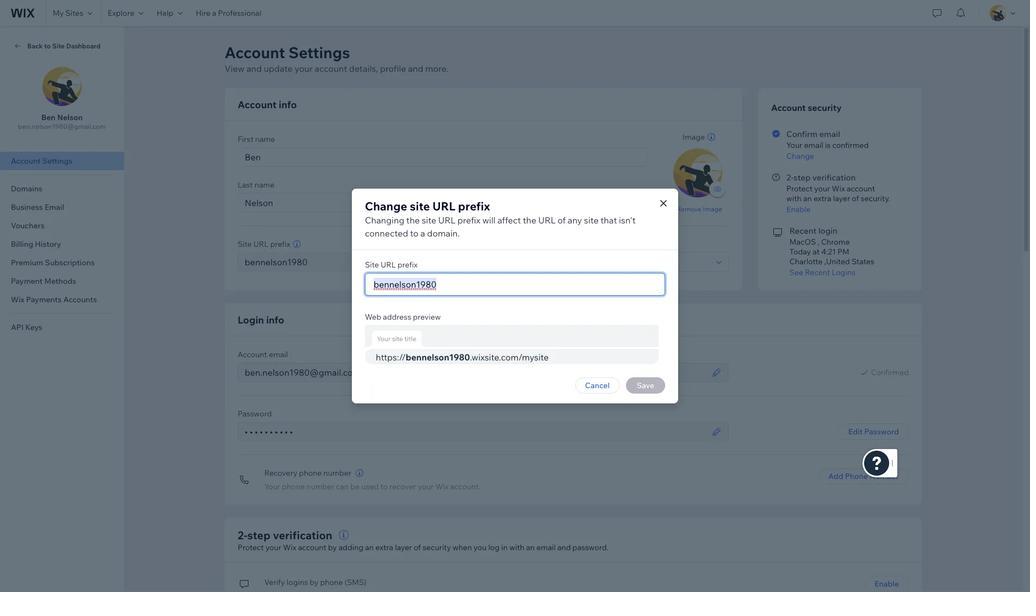Task type: locate. For each thing, give the bounding box(es) containing it.
confirmed
[[872, 368, 910, 377]]

of left any
[[558, 215, 566, 226]]

2 vertical spatial site
[[365, 260, 379, 270]]

to right used at the bottom left of page
[[381, 482, 388, 492]]

recent up macos
[[790, 226, 817, 236]]

billing history
[[11, 240, 61, 249]]

an right in
[[527, 543, 535, 553]]

web
[[365, 312, 382, 322]]

password.
[[573, 543, 609, 553]]

verification up logins
[[273, 529, 333, 542]]

1 vertical spatial password
[[865, 427, 900, 437]]

0 vertical spatial site
[[52, 42, 65, 50]]

billing history link
[[0, 235, 124, 254]]

0 vertical spatial a
[[212, 8, 216, 18]]

1 horizontal spatial an
[[527, 543, 535, 553]]

accounts
[[63, 295, 97, 305]]

account inside account settings view and update your account details, profile and more.
[[315, 63, 347, 74]]

account inside account settings view and update your account details, profile and more.
[[225, 43, 285, 62]]

2 vertical spatial account
[[298, 543, 327, 553]]

the right changing
[[407, 215, 420, 226]]

cancel
[[586, 381, 610, 391]]

1 vertical spatial of
[[558, 215, 566, 226]]

your inside "confirm email your email is confirmed change"
[[787, 140, 803, 150]]

charlotte
[[790, 257, 823, 266]]

1 vertical spatial settings
[[42, 156, 73, 166]]

account email
[[238, 350, 288, 360]]

0 vertical spatial number
[[324, 469, 352, 478]]

account for account info
[[238, 98, 277, 110]]

change inside "confirm email your email is confirmed change"
[[787, 151, 815, 161]]

security
[[808, 102, 842, 113], [423, 543, 451, 553]]

0 horizontal spatial settings
[[42, 156, 73, 166]]

0 vertical spatial 2-
[[787, 172, 794, 183]]

2-
[[787, 172, 794, 183], [238, 529, 248, 542]]

layer left security. at the top right of page
[[834, 194, 851, 203]]

0 horizontal spatial verification
[[273, 529, 333, 542]]

0 horizontal spatial site
[[52, 42, 65, 50]]

name
[[255, 134, 275, 144], [255, 180, 275, 190]]

account up domains
[[11, 156, 41, 166]]

billing
[[11, 240, 33, 249]]

1 horizontal spatial of
[[558, 215, 566, 226]]

to right connected
[[410, 228, 419, 239]]

account up security. at the top right of page
[[847, 184, 876, 194]]

enable inside 2-step verification protect your wix account with an extra layer of security. enable
[[787, 205, 811, 214]]

1 horizontal spatial your
[[787, 140, 803, 150]]

wix inside the wix payments accounts link
[[11, 295, 24, 305]]

account up first name
[[238, 98, 277, 110]]

0 vertical spatial your
[[787, 140, 803, 150]]

is
[[826, 140, 831, 150]]

by
[[328, 543, 337, 553], [310, 578, 319, 587]]

phone for recovery
[[299, 469, 322, 478]]

account inside 2-step verification protect your wix account with an extra layer of security. enable
[[847, 184, 876, 194]]

a left domain.
[[421, 228, 426, 239]]

your right update
[[295, 63, 313, 74]]

your inside 2-step verification protect your wix account with an extra layer of security. enable
[[815, 184, 831, 194]]

see
[[790, 268, 804, 277]]

security up confirm
[[808, 102, 842, 113]]

1 horizontal spatial the
[[523, 215, 537, 226]]

phone for your
[[282, 482, 305, 492]]

0 vertical spatial recent
[[790, 226, 817, 236]]

2 vertical spatial to
[[381, 482, 388, 492]]

changing
[[365, 215, 405, 226]]

number down recovery phone number at the bottom left
[[307, 482, 335, 492]]

to
[[44, 42, 51, 50], [410, 228, 419, 239], [381, 482, 388, 492]]

affect
[[498, 215, 521, 226]]

1 vertical spatial site url prefix
[[365, 260, 418, 270]]

0 vertical spatial site url prefix
[[238, 240, 291, 249]]

settings inside the account settings link
[[42, 156, 73, 166]]

remove
[[677, 205, 702, 213]]

login
[[238, 314, 264, 326]]

your right recover
[[418, 482, 434, 492]]

recent
[[790, 226, 817, 236], [806, 268, 831, 277]]

0 vertical spatial layer
[[834, 194, 851, 203]]

step
[[794, 172, 811, 183], [248, 529, 271, 542]]

1 horizontal spatial with
[[787, 194, 802, 203]]

premium
[[11, 258, 43, 268]]

business email link
[[0, 198, 124, 217]]

number for your
[[307, 482, 335, 492]]

an
[[804, 194, 813, 203], [365, 543, 374, 553], [527, 543, 535, 553]]

account inside sidebar element
[[11, 156, 41, 166]]

to right back
[[44, 42, 51, 50]]

1 horizontal spatial layer
[[834, 194, 851, 203]]

2 vertical spatial of
[[414, 543, 421, 553]]

account down the 2-step verification
[[298, 543, 327, 553]]

2 horizontal spatial to
[[410, 228, 419, 239]]

0 vertical spatial enable button
[[787, 205, 908, 214]]

0 horizontal spatial and
[[247, 63, 262, 74]]

recent down charlotte
[[806, 268, 831, 277]]

0 horizontal spatial the
[[407, 215, 420, 226]]

of left security. at the top right of page
[[853, 194, 860, 203]]

enable inside button
[[875, 580, 900, 589]]

1 vertical spatial by
[[310, 578, 319, 587]]

0 vertical spatial of
[[853, 194, 860, 203]]

and left more.
[[408, 63, 424, 74]]

name right last
[[255, 180, 275, 190]]

nelson
[[57, 113, 83, 122]]

change down confirm
[[787, 151, 815, 161]]

name right first
[[255, 134, 275, 144]]

phone left (sms) at the bottom
[[320, 578, 343, 587]]

step up verify
[[248, 529, 271, 542]]

login
[[819, 226, 838, 236]]

number for recovery
[[324, 469, 352, 478]]

None field
[[492, 253, 714, 272]]

phone right recovery
[[299, 469, 322, 478]]

account down login
[[238, 350, 267, 360]]

1 vertical spatial account
[[847, 184, 876, 194]]

protect inside 2-step verification protect your wix account with an extra layer of security. enable
[[787, 184, 813, 194]]

isn't
[[619, 215, 636, 226]]

2 the from the left
[[523, 215, 537, 226]]

step inside 2-step verification protect your wix account with an extra layer of security. enable
[[794, 172, 811, 183]]

name for first name
[[255, 134, 275, 144]]

0 horizontal spatial protect
[[238, 543, 264, 553]]

0 horizontal spatial to
[[44, 42, 51, 50]]

number
[[870, 472, 900, 481]]

premium subscriptions
[[11, 258, 95, 268]]

1 vertical spatial a
[[421, 228, 426, 239]]

0 vertical spatial step
[[794, 172, 811, 183]]

0 vertical spatial enable
[[787, 205, 811, 214]]

your down change button
[[815, 184, 831, 194]]

info for login info
[[266, 314, 284, 326]]

enable button
[[787, 205, 908, 214], [865, 576, 910, 593]]

wix payments accounts link
[[0, 291, 124, 309]]

2 horizontal spatial an
[[804, 194, 813, 203]]

an inside 2-step verification protect your wix account with an extra layer of security. enable
[[804, 194, 813, 203]]

protect down the 2-step verification
[[238, 543, 264, 553]]

account up confirm
[[772, 102, 806, 113]]

1 horizontal spatial site url prefix
[[365, 260, 418, 270]]

settings
[[289, 43, 350, 62], [42, 156, 73, 166]]

0 horizontal spatial step
[[248, 529, 271, 542]]

first name
[[238, 134, 275, 144]]

sites
[[66, 8, 83, 18]]

1 vertical spatial name
[[255, 180, 275, 190]]

1 vertical spatial security
[[423, 543, 451, 553]]

wix down payment
[[11, 295, 24, 305]]

by right logins
[[310, 578, 319, 587]]

1 vertical spatial site
[[238, 240, 252, 249]]

1 vertical spatial info
[[266, 314, 284, 326]]

1 vertical spatial number
[[307, 482, 335, 492]]

0 horizontal spatial password
[[238, 409, 272, 419]]

account for account language
[[488, 240, 518, 249]]

site
[[410, 199, 430, 213], [422, 215, 437, 226], [585, 215, 599, 226]]

and left 'password.' on the right of the page
[[558, 543, 571, 553]]

business
[[11, 202, 43, 212]]

info right login
[[266, 314, 284, 326]]

0 horizontal spatial enable
[[787, 205, 811, 214]]

1 horizontal spatial 2-
[[787, 172, 794, 183]]

account for account security
[[772, 102, 806, 113]]

0 vertical spatial info
[[279, 98, 297, 110]]

change up changing
[[365, 199, 408, 213]]

password
[[238, 409, 272, 419], [865, 427, 900, 437]]

extra up login at the top right of the page
[[814, 194, 832, 203]]

the right affect
[[523, 215, 537, 226]]

at
[[813, 247, 820, 257]]

1 horizontal spatial enable
[[875, 580, 900, 589]]

number up can
[[324, 469, 352, 478]]

1 horizontal spatial change
[[787, 151, 815, 161]]

protect down "confirm email your email is confirmed change"
[[787, 184, 813, 194]]

verification inside 2-step verification protect your wix account with an extra layer of security. enable
[[813, 172, 857, 183]]

0 vertical spatial to
[[44, 42, 51, 50]]

history
[[35, 240, 61, 249]]

macos
[[790, 237, 817, 247]]

1 vertical spatial change
[[365, 199, 408, 213]]

None text field
[[242, 423, 709, 441]]

an up macos
[[804, 194, 813, 203]]

2- inside 2-step verification protect your wix account with an extra layer of security. enable
[[787, 172, 794, 183]]

1 horizontal spatial step
[[794, 172, 811, 183]]

your down confirm
[[787, 140, 803, 150]]

(sms)
[[345, 578, 367, 587]]

settings up domains link
[[42, 156, 73, 166]]

1 vertical spatial image
[[704, 205, 723, 213]]

a right hire at the left
[[212, 8, 216, 18]]

settings inside account settings view and update your account details, profile and more.
[[289, 43, 350, 62]]

extra
[[814, 194, 832, 203], [376, 543, 394, 553]]

4:21
[[822, 247, 837, 257]]

1 vertical spatial step
[[248, 529, 271, 542]]

info down update
[[279, 98, 297, 110]]

any
[[568, 215, 583, 226]]

1 vertical spatial with
[[510, 543, 525, 553]]

see recent logins button
[[790, 268, 910, 278]]

0 vertical spatial change
[[787, 151, 815, 161]]

account for settings
[[315, 63, 347, 74]]

your
[[295, 63, 313, 74], [815, 184, 831, 194], [418, 482, 434, 492], [266, 543, 282, 553]]

0 vertical spatial name
[[255, 134, 275, 144]]

change inside "change site url prefix changing the site url prefix will affect the url of any site that isn't connected to a domain."
[[365, 199, 408, 213]]

1 vertical spatial verification
[[273, 529, 333, 542]]

step for 2-step verification
[[248, 529, 271, 542]]

0 horizontal spatial site url prefix
[[238, 240, 291, 249]]

step down "confirm email your email is confirmed change"
[[794, 172, 811, 183]]

with up macos
[[787, 194, 802, 203]]

email right in
[[537, 543, 556, 553]]

0 vertical spatial protect
[[787, 184, 813, 194]]

0 vertical spatial settings
[[289, 43, 350, 62]]

1 horizontal spatial verification
[[813, 172, 857, 183]]

0 vertical spatial with
[[787, 194, 802, 203]]

0 vertical spatial extra
[[814, 194, 832, 203]]

0 horizontal spatial by
[[310, 578, 319, 587]]

email up is
[[820, 129, 841, 139]]

info for account info
[[279, 98, 297, 110]]

2-step verification protect your wix account with an extra layer of security. enable
[[787, 172, 891, 214]]

Email address text field
[[242, 364, 709, 382]]

account up view
[[225, 43, 285, 62]]

0 horizontal spatial layer
[[395, 543, 412, 553]]

phone down recovery
[[282, 482, 305, 492]]

site
[[52, 42, 65, 50], [238, 240, 252, 249], [365, 260, 379, 270]]

account for account settings view and update your account details, profile and more.
[[225, 43, 285, 62]]

by left adding
[[328, 543, 337, 553]]

verification down change button
[[813, 172, 857, 183]]

change
[[787, 151, 815, 161], [365, 199, 408, 213]]

0 vertical spatial phone
[[299, 469, 322, 478]]

recovery
[[265, 469, 298, 478]]

extra right adding
[[376, 543, 394, 553]]

step for 2-step verification protect your wix account with an extra layer of security. enable
[[794, 172, 811, 183]]

Enter account name text field
[[371, 274, 660, 296]]

0 horizontal spatial of
[[414, 543, 421, 553]]

will
[[483, 215, 496, 226]]

0 vertical spatial security
[[808, 102, 842, 113]]

site url prefix
[[238, 240, 291, 249], [365, 260, 418, 270]]

wix inside 2-step verification protect your wix account with an extra layer of security. enable
[[833, 184, 846, 194]]

and right view
[[247, 63, 262, 74]]

explore
[[108, 8, 134, 18]]

1 horizontal spatial password
[[865, 427, 900, 437]]

0 horizontal spatial 2-
[[238, 529, 248, 542]]

your down recovery
[[265, 482, 281, 492]]

domains link
[[0, 180, 124, 198]]

your
[[787, 140, 803, 150], [265, 482, 281, 492]]

0 vertical spatial verification
[[813, 172, 857, 183]]

settings up update
[[289, 43, 350, 62]]

1 vertical spatial layer
[[395, 543, 412, 553]]

extra inside 2-step verification protect your wix account with an extra layer of security. enable
[[814, 194, 832, 203]]

account down affect
[[488, 240, 518, 249]]

an right adding
[[365, 543, 374, 553]]

of left when
[[414, 543, 421, 553]]

1 vertical spatial enable
[[875, 580, 900, 589]]

layer right adding
[[395, 543, 412, 553]]

layer inside 2-step verification protect your wix account with an extra layer of security. enable
[[834, 194, 851, 203]]

with
[[787, 194, 802, 203], [510, 543, 525, 553]]

1 horizontal spatial site
[[238, 240, 252, 249]]

1 vertical spatial 2-
[[238, 529, 248, 542]]

account for step
[[847, 184, 876, 194]]

add phone number
[[829, 472, 900, 481]]

1 horizontal spatial settings
[[289, 43, 350, 62]]

verify
[[265, 578, 285, 587]]

with right in
[[510, 543, 525, 553]]

hire a professional
[[196, 8, 262, 18]]

account left details,
[[315, 63, 347, 74]]

0 horizontal spatial change
[[365, 199, 408, 213]]

0 horizontal spatial extra
[[376, 543, 394, 553]]

settings for account settings
[[42, 156, 73, 166]]

security left when
[[423, 543, 451, 553]]

0 horizontal spatial with
[[510, 543, 525, 553]]

pm
[[838, 247, 850, 257]]

1 horizontal spatial by
[[328, 543, 337, 553]]

domain.
[[427, 228, 460, 239]]

2 horizontal spatial site
[[365, 260, 379, 270]]

0 vertical spatial account
[[315, 63, 347, 74]]

wix down change button
[[833, 184, 846, 194]]

1 horizontal spatial extra
[[814, 194, 832, 203]]

0 vertical spatial by
[[328, 543, 337, 553]]

0 horizontal spatial an
[[365, 543, 374, 553]]

domains
[[11, 184, 42, 194]]

first
[[238, 134, 254, 144]]

1 vertical spatial phone
[[282, 482, 305, 492]]



Task type: describe. For each thing, give the bounding box(es) containing it.
today
[[790, 247, 812, 257]]

business email
[[11, 202, 64, 212]]

name for last name
[[255, 180, 275, 190]]

vouchers
[[11, 221, 45, 231]]

recent login macos , chrome today at 4:21 pm charlotte ,united states see recent logins
[[790, 226, 875, 277]]

add
[[829, 472, 844, 481]]

last name
[[238, 180, 275, 190]]

Choose an account name text field
[[242, 253, 452, 272]]

api keys link
[[0, 318, 124, 337]]

Enter your last name. text field
[[242, 194, 644, 212]]

ben nelson ben.nelson1980@gmail.com
[[18, 113, 106, 131]]

sidebar element
[[0, 26, 125, 593]]

can
[[336, 482, 349, 492]]

confirm email your email is confirmed change
[[787, 129, 869, 161]]

that
[[601, 215, 618, 226]]

1 vertical spatial protect
[[238, 543, 264, 553]]

web address preview
[[365, 312, 441, 322]]

with inside 2-step verification protect your wix account with an extra layer of security. enable
[[787, 194, 802, 203]]

account settings link
[[0, 152, 124, 170]]

more.
[[426, 63, 449, 74]]

change site url prefix changing the site url prefix will affect the url of any site that isn't connected to a domain.
[[365, 199, 636, 239]]

help button
[[150, 0, 189, 26]]

ben.nelson1980@gmail.com
[[18, 122, 106, 131]]

payments
[[26, 295, 62, 305]]

address
[[383, 312, 412, 322]]

2- for 2-step verification protect your wix account with an extra layer of security. enable
[[787, 172, 794, 183]]

remove image button
[[677, 204, 723, 214]]

2-step verification
[[238, 529, 333, 542]]

vouchers link
[[0, 217, 124, 235]]

0 vertical spatial password
[[238, 409, 272, 419]]

states
[[852, 257, 875, 266]]

hire a professional link
[[189, 0, 268, 26]]

1 horizontal spatial security
[[808, 102, 842, 113]]

verification for 2-step verification
[[273, 529, 333, 542]]

back to site dashboard
[[27, 42, 101, 50]]

email
[[45, 202, 64, 212]]

1 horizontal spatial and
[[408, 63, 424, 74]]

hire
[[196, 8, 211, 18]]

payment
[[11, 277, 43, 286]]

to inside sidebar element
[[44, 42, 51, 50]]

password inside button
[[865, 427, 900, 437]]

in
[[502, 543, 508, 553]]

settings for account settings view and update your account details, profile and more.
[[289, 43, 350, 62]]

help
[[157, 8, 174, 18]]

a inside "change site url prefix changing the site url prefix will affect the url of any site that isn't connected to a domain."
[[421, 228, 426, 239]]

payment methods
[[11, 277, 76, 286]]

edit password button
[[839, 424, 910, 440]]

confirmed
[[833, 140, 869, 150]]

confirm
[[787, 129, 818, 139]]

wix left account.
[[436, 482, 449, 492]]

2 vertical spatial phone
[[320, 578, 343, 587]]

1 vertical spatial recent
[[806, 268, 831, 277]]

account for account email
[[238, 350, 267, 360]]

email down login info
[[269, 350, 288, 360]]

image inside button
[[704, 205, 723, 213]]

email left is
[[805, 140, 824, 150]]

profile
[[380, 63, 406, 74]]

0 horizontal spatial a
[[212, 8, 216, 18]]

language
[[519, 240, 552, 249]]

wix down the 2-step verification
[[283, 543, 297, 553]]

0 horizontal spatial security
[[423, 543, 451, 553]]

of inside "change site url prefix changing the site url prefix will affect the url of any site that isn't connected to a domain."
[[558, 215, 566, 226]]

remove image
[[677, 205, 723, 213]]

2- for 2-step verification
[[238, 529, 248, 542]]

chrome
[[822, 237, 850, 247]]

api keys
[[11, 323, 42, 332]]

adding
[[339, 543, 364, 553]]

ben
[[41, 113, 56, 122]]

1 vertical spatial enable button
[[865, 576, 910, 593]]

wix payments accounts
[[11, 295, 97, 305]]

0 horizontal spatial your
[[265, 482, 281, 492]]

of inside 2-step verification protect your wix account with an extra layer of security. enable
[[853, 194, 860, 203]]

used
[[362, 482, 379, 492]]

subscriptions
[[45, 258, 95, 268]]

your down the 2-step verification
[[266, 543, 282, 553]]

account settings
[[11, 156, 73, 166]]

your inside account settings view and update your account details, profile and more.
[[295, 63, 313, 74]]

Enter your first name. text field
[[242, 148, 644, 167]]

verification for 2-step verification protect your wix account with an extra layer of security. enable
[[813, 172, 857, 183]]

account info
[[238, 98, 297, 110]]

you
[[474, 543, 487, 553]]

connected
[[365, 228, 409, 239]]

account for account settings
[[11, 156, 41, 166]]

account settings view and update your account details, profile and more.
[[225, 43, 449, 74]]

edit password
[[849, 427, 900, 437]]

to inside "change site url prefix changing the site url prefix will affect the url of any site that isn't connected to a domain."
[[410, 228, 419, 239]]

0 vertical spatial image
[[683, 132, 705, 142]]

edit
[[849, 427, 863, 437]]

change button
[[787, 151, 908, 161]]

methods
[[44, 277, 76, 286]]

1 horizontal spatial to
[[381, 482, 388, 492]]

logins
[[833, 268, 856, 277]]

logins
[[287, 578, 308, 587]]

api
[[11, 323, 24, 332]]

update
[[264, 63, 293, 74]]

details,
[[349, 63, 378, 74]]

professional
[[218, 8, 262, 18]]

account language
[[488, 240, 552, 249]]

last
[[238, 180, 253, 190]]

recover
[[390, 482, 416, 492]]

login info
[[238, 314, 284, 326]]

security.
[[861, 194, 891, 203]]

2 horizontal spatial and
[[558, 543, 571, 553]]

account security
[[772, 102, 842, 113]]

1 vertical spatial extra
[[376, 543, 394, 553]]

phone
[[846, 472, 869, 481]]

site inside sidebar element
[[52, 42, 65, 50]]

dashboard
[[66, 42, 101, 50]]

when
[[453, 543, 472, 553]]

preview
[[413, 312, 441, 322]]

1 the from the left
[[407, 215, 420, 226]]

back
[[27, 42, 43, 50]]

your phone number can be used to recover your wix account.
[[265, 482, 481, 492]]



Task type: vqa. For each thing, say whether or not it's contained in the screenshot.
business
yes



